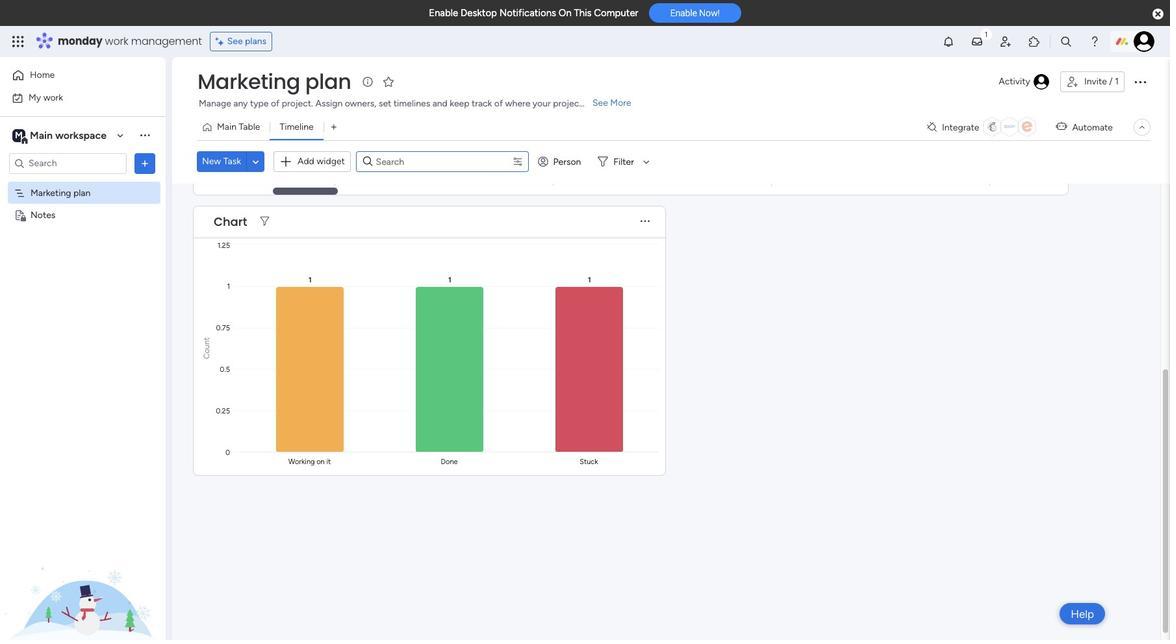 Task type: describe. For each thing, give the bounding box(es) containing it.
help button
[[1060, 604, 1105, 625]]

invite / 1
[[1085, 76, 1119, 87]]

more
[[610, 97, 631, 109]]

add view image
[[331, 122, 337, 132]]

person button
[[533, 152, 589, 172]]

chart main content
[[172, 0, 1170, 641]]

add widget button
[[274, 151, 351, 172]]

workspace image
[[12, 128, 25, 143]]

invite members image
[[999, 35, 1012, 48]]

assign
[[315, 98, 343, 109]]

see more link
[[591, 97, 633, 110]]

new
[[202, 156, 221, 167]]

my work
[[29, 92, 63, 103]]

search everything image
[[1060, 35, 1073, 48]]

main for main workspace
[[30, 129, 53, 141]]

new task
[[202, 156, 241, 167]]

monday work management
[[58, 34, 202, 49]]

this
[[574, 7, 592, 19]]

m
[[15, 130, 23, 141]]

see plans
[[227, 36, 267, 47]]

notifications image
[[942, 35, 955, 48]]

add
[[298, 156, 314, 167]]

1 horizontal spatial marketing plan
[[198, 67, 351, 96]]

widget
[[317, 156, 345, 167]]

enable desktop notifications on this computer
[[429, 7, 639, 19]]

v2 funnel image
[[260, 217, 269, 227]]

0 vertical spatial marketing
[[198, 67, 300, 96]]

Search field
[[373, 153, 479, 171]]

keep
[[450, 98, 469, 109]]

search options image
[[512, 157, 523, 167]]

apps image
[[1028, 35, 1041, 48]]

lottie animation element
[[0, 509, 166, 641]]

invite
[[1085, 76, 1107, 87]]

see for see plans
[[227, 36, 243, 47]]

enable for enable desktop notifications on this computer
[[429, 7, 458, 19]]

1
[[1115, 76, 1119, 87]]

project
[[553, 98, 583, 109]]

chart
[[214, 214, 247, 230]]

1 image
[[981, 27, 992, 41]]

workspace selection element
[[12, 128, 109, 145]]

filter button
[[593, 152, 654, 172]]

see for see more
[[593, 97, 608, 109]]

lottie animation image
[[0, 509, 166, 641]]

Search in workspace field
[[27, 156, 109, 171]]

help image
[[1088, 35, 1101, 48]]

your
[[533, 98, 551, 109]]

main table button
[[197, 117, 270, 138]]

enable now!
[[670, 8, 720, 18]]

management
[[131, 34, 202, 49]]

activity button
[[994, 71, 1055, 92]]

help
[[1071, 608, 1094, 621]]

my
[[29, 92, 41, 103]]

/
[[1109, 76, 1113, 87]]

on
[[559, 7, 572, 19]]

workspace options image
[[138, 129, 151, 142]]

add widget
[[298, 156, 345, 167]]

enable now! button
[[649, 3, 741, 23]]

now!
[[699, 8, 720, 18]]

plans
[[245, 36, 267, 47]]

1 vertical spatial plan
[[73, 187, 91, 199]]

enable for enable now!
[[670, 8, 697, 18]]

monday
[[58, 34, 102, 49]]

0 vertical spatial plan
[[305, 67, 351, 96]]

where
[[505, 98, 531, 109]]



Task type: locate. For each thing, give the bounding box(es) containing it.
project.
[[282, 98, 313, 109]]

kendall parks image
[[1134, 31, 1155, 52]]

timeline button
[[270, 117, 323, 138]]

0 horizontal spatial main
[[30, 129, 53, 141]]

2 of from the left
[[494, 98, 503, 109]]

angle down image
[[253, 157, 259, 167]]

new task button
[[197, 152, 246, 172]]

see inside see more link
[[593, 97, 608, 109]]

0 horizontal spatial marketing plan
[[31, 187, 91, 199]]

timelines
[[394, 98, 430, 109]]

integrate
[[942, 122, 980, 133]]

task
[[223, 156, 241, 167]]

marketing plan up notes
[[31, 187, 91, 199]]

stands.
[[585, 98, 614, 109]]

0 horizontal spatial marketing
[[31, 187, 71, 199]]

work right monday
[[105, 34, 128, 49]]

add to favorites image
[[382, 75, 395, 88]]

invite / 1 button
[[1061, 71, 1125, 92]]

1 vertical spatial see
[[593, 97, 608, 109]]

0 horizontal spatial work
[[43, 92, 63, 103]]

0 horizontal spatial see
[[227, 36, 243, 47]]

of
[[271, 98, 280, 109], [494, 98, 503, 109]]

main inside button
[[217, 122, 237, 133]]

options image
[[1133, 74, 1148, 90], [138, 157, 151, 170]]

workspace
[[55, 129, 107, 141]]

select product image
[[12, 35, 25, 48]]

0 vertical spatial see
[[227, 36, 243, 47]]

enable left desktop
[[429, 7, 458, 19]]

main inside workspace selection element
[[30, 129, 53, 141]]

of right track
[[494, 98, 503, 109]]

v2 search image
[[363, 155, 373, 169]]

plan
[[305, 67, 351, 96], [73, 187, 91, 199]]

work right my
[[43, 92, 63, 103]]

autopilot image
[[1056, 118, 1067, 135]]

main left the "table"
[[217, 122, 237, 133]]

see plans button
[[210, 32, 272, 51]]

main workspace
[[30, 129, 107, 141]]

marketing up any
[[198, 67, 300, 96]]

0 vertical spatial marketing plan
[[198, 67, 351, 96]]

private board image
[[14, 209, 26, 221]]

home
[[30, 70, 55, 81]]

marketing plan
[[198, 67, 351, 96], [31, 187, 91, 199]]

marketing up notes
[[31, 187, 71, 199]]

dapulse integrations image
[[927, 122, 937, 132]]

see
[[227, 36, 243, 47], [593, 97, 608, 109]]

manage
[[199, 98, 231, 109]]

main right workspace icon
[[30, 129, 53, 141]]

1 horizontal spatial see
[[593, 97, 608, 109]]

work inside button
[[43, 92, 63, 103]]

manage any type of project. assign owners, set timelines and keep track of where your project stands.
[[199, 98, 614, 109]]

notes
[[31, 210, 55, 221]]

notifications
[[499, 7, 556, 19]]

work for my
[[43, 92, 63, 103]]

track
[[472, 98, 492, 109]]

1 horizontal spatial options image
[[1133, 74, 1148, 90]]

0 horizontal spatial of
[[271, 98, 280, 109]]

0 horizontal spatial options image
[[138, 157, 151, 170]]

filter
[[614, 156, 634, 167]]

set
[[379, 98, 391, 109]]

list box
[[0, 179, 166, 402]]

and
[[433, 98, 448, 109]]

activity
[[999, 76, 1031, 87]]

person
[[553, 156, 581, 167]]

1 horizontal spatial main
[[217, 122, 237, 133]]

plan up assign
[[305, 67, 351, 96]]

plan down search in workspace field
[[73, 187, 91, 199]]

show board description image
[[360, 75, 376, 88]]

1 vertical spatial work
[[43, 92, 63, 103]]

1 horizontal spatial of
[[494, 98, 503, 109]]

owners,
[[345, 98, 377, 109]]

any
[[233, 98, 248, 109]]

automate
[[1073, 122, 1113, 133]]

home button
[[8, 65, 140, 86]]

work for monday
[[105, 34, 128, 49]]

see left plans
[[227, 36, 243, 47]]

main
[[217, 122, 237, 133], [30, 129, 53, 141]]

list box containing marketing plan
[[0, 179, 166, 402]]

1 of from the left
[[271, 98, 280, 109]]

main for main table
[[217, 122, 237, 133]]

dapulse close image
[[1153, 8, 1164, 21]]

1 horizontal spatial enable
[[670, 8, 697, 18]]

1 horizontal spatial plan
[[305, 67, 351, 96]]

enable inside button
[[670, 8, 697, 18]]

enable left the now!
[[670, 8, 697, 18]]

see more
[[593, 97, 631, 109]]

1 vertical spatial marketing plan
[[31, 187, 91, 199]]

1 horizontal spatial marketing
[[198, 67, 300, 96]]

0 horizontal spatial enable
[[429, 7, 458, 19]]

options image down the workspace options image
[[138, 157, 151, 170]]

enable
[[429, 7, 458, 19], [670, 8, 697, 18]]

options image right the 1
[[1133, 74, 1148, 90]]

arrow down image
[[639, 154, 654, 170]]

timeline
[[280, 122, 314, 133]]

1 vertical spatial options image
[[138, 157, 151, 170]]

table
[[239, 122, 260, 133]]

inbox image
[[971, 35, 984, 48]]

marketing
[[198, 67, 300, 96], [31, 187, 71, 199]]

0 horizontal spatial plan
[[73, 187, 91, 199]]

work
[[105, 34, 128, 49], [43, 92, 63, 103]]

my work button
[[8, 87, 140, 108]]

1 vertical spatial marketing
[[31, 187, 71, 199]]

main table
[[217, 122, 260, 133]]

more dots image
[[641, 217, 650, 227]]

see left "more"
[[593, 97, 608, 109]]

see inside see plans button
[[227, 36, 243, 47]]

option
[[0, 181, 166, 184]]

collapse board header image
[[1137, 122, 1148, 133]]

0 vertical spatial options image
[[1133, 74, 1148, 90]]

1 horizontal spatial work
[[105, 34, 128, 49]]

desktop
[[461, 7, 497, 19]]

Marketing plan field
[[194, 67, 354, 96]]

0 vertical spatial work
[[105, 34, 128, 49]]

computer
[[594, 7, 639, 19]]

type
[[250, 98, 269, 109]]

marketing plan up type
[[198, 67, 351, 96]]

of right type
[[271, 98, 280, 109]]



Task type: vqa. For each thing, say whether or not it's contained in the screenshot.
bottom Public Dashboard icon
no



